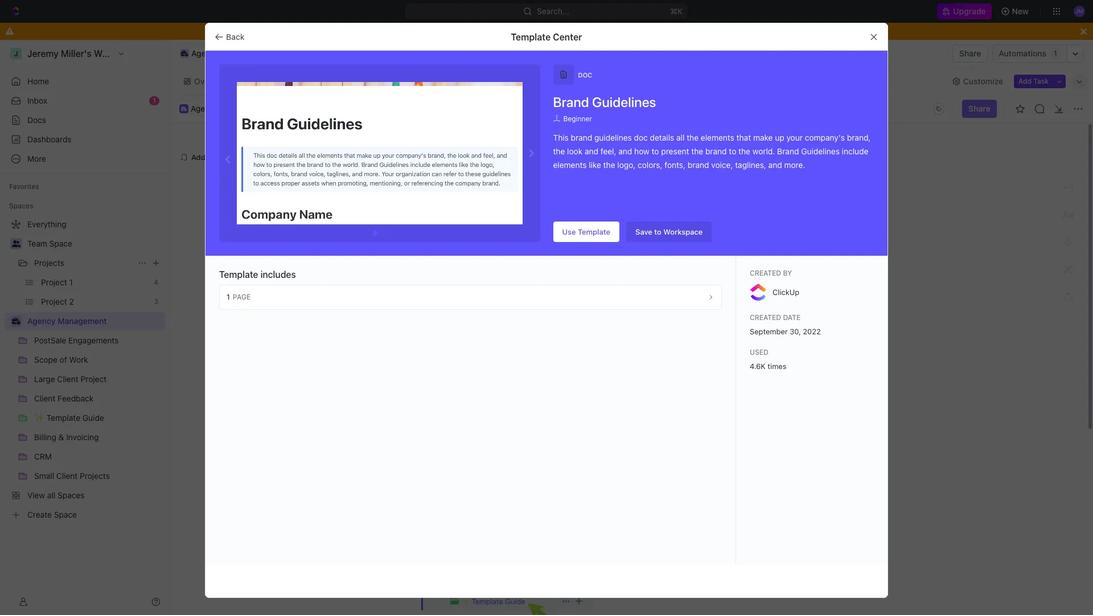 Task type: describe. For each thing, give the bounding box(es) containing it.
and down world.
[[769, 160, 783, 170]]

new
[[1013, 6, 1029, 16]]

below
[[794, 300, 818, 310]]

business time image for the bottommost agency management link
[[12, 318, 20, 325]]

template center
[[511, 32, 583, 42]]

use
[[563, 227, 576, 236]]

brand guidelines
[[553, 94, 657, 110]]

workload link
[[575, 73, 613, 89]]

includes
[[261, 269, 296, 280]]

used 4.6k times
[[750, 348, 787, 371]]

colors,
[[638, 160, 663, 170]]

inbox
[[27, 96, 47, 105]]

fonts,
[[665, 160, 686, 170]]

beginner
[[564, 114, 592, 123]]

browser
[[512, 26, 542, 36]]

feel,
[[601, 146, 617, 156]]

guidelines inside this brand guidelines doc details all the elements that make up your company's brand, the look and feel, and how to present the brand to the world. brand guidelines include elements like the logo, colors, fonts, brand voice, taglines, and more.
[[802, 146, 840, 156]]

setup
[[518, 300, 541, 310]]

timeline link
[[523, 73, 557, 89]]

present
[[662, 146, 690, 156]]

process
[[474, 76, 504, 86]]

organizational chart link
[[344, 73, 424, 89]]

add task
[[1019, 77, 1049, 85]]

overall process link
[[443, 73, 504, 89]]

the right all
[[687, 133, 699, 142]]

2 vertical spatial brand
[[688, 160, 710, 170]]

0 vertical spatial management
[[222, 48, 271, 58]]

enable
[[484, 26, 510, 36]]

do
[[426, 26, 437, 36]]

the down the feel,
[[604, 160, 616, 170]]

to up voice,
[[729, 146, 737, 156]]

task
[[1034, 77, 1049, 85]]

team
[[27, 239, 47, 248]]

started
[[486, 272, 548, 293]]

user group image
[[12, 240, 20, 247]]

4.6k
[[750, 362, 766, 371]]

the right access
[[464, 300, 478, 310]]

this
[[553, 133, 569, 142]]

1 horizontal spatial elements
[[701, 133, 735, 142]]

company's
[[805, 133, 845, 142]]

that
[[737, 133, 751, 142]]

home link
[[5, 72, 165, 91]]

getting
[[421, 272, 482, 293]]

timeline
[[525, 76, 557, 86]]

doc
[[634, 133, 648, 142]]

up
[[775, 133, 785, 142]]

0 horizontal spatial guidelines
[[592, 94, 657, 110]]

new button
[[997, 2, 1036, 21]]

hide
[[634, 26, 652, 36]]

home
[[27, 76, 49, 86]]

1 vertical spatial agency management link
[[191, 103, 269, 114]]

customize button
[[949, 73, 1007, 89]]

navigate
[[668, 300, 703, 310]]

more.
[[785, 160, 806, 170]]

created by
[[750, 269, 793, 277]]

enable
[[603, 26, 628, 36]]

world.
[[753, 146, 776, 156]]

the down this
[[553, 146, 565, 156]]

and up logo,
[[619, 146, 633, 156]]

organizational
[[346, 76, 401, 86]]

tree inside sidebar navigation
[[5, 215, 165, 524]]

center
[[553, 32, 583, 42]]

access
[[433, 300, 462, 310]]

overview link
[[192, 73, 229, 89]]

the left the sidebar
[[716, 300, 729, 310]]

to right save
[[655, 227, 662, 236]]

template for template center
[[511, 32, 551, 42]]

agency management for middle agency management link
[[191, 103, 269, 113]]

back button
[[210, 28, 252, 46]]

0 vertical spatial agency management
[[191, 48, 271, 58]]

spaces
[[9, 202, 33, 210]]

voice,
[[712, 160, 733, 170]]

wiki link
[[307, 73, 325, 89]]

details
[[650, 133, 675, 142]]

date
[[784, 313, 801, 322]]

page for add page
[[207, 152, 225, 161]]

0 vertical spatial agency
[[191, 48, 220, 58]]

0 vertical spatial 1
[[1054, 49, 1058, 58]]

workload
[[578, 76, 613, 86]]

to
[[421, 300, 431, 310]]

sidebar navigation
[[0, 40, 170, 615]]

projects link
[[34, 254, 133, 272]]

share inside button
[[960, 48, 982, 58]]

shown
[[764, 300, 791, 310]]

save to workspace
[[636, 227, 703, 236]]

customize
[[964, 76, 1004, 86]]

1 vertical spatial template
[[578, 227, 611, 236]]

automations
[[999, 48, 1047, 58]]

1 inside sidebar navigation
[[153, 96, 156, 105]]

page for 1 page
[[233, 293, 251, 301]]

favorites
[[9, 182, 39, 191]]

brand inside this brand guidelines doc details all the elements that make up your company's brand, the look and feel, and how to present the brand to the world. brand guidelines include elements like the logo, colors, fonts, brand voice, taglines, and more.
[[778, 146, 799, 156]]

upgrade link
[[938, 3, 992, 19]]

click
[[438, 314, 457, 324]]

organizational chart
[[346, 76, 424, 86]]

wiki
[[309, 76, 325, 86]]

agency for middle agency management link
[[191, 103, 218, 113]]

overview
[[194, 76, 229, 86]]

overall process
[[445, 76, 504, 86]]

how
[[635, 146, 650, 156]]

include
[[842, 146, 869, 156]]

template includes
[[219, 269, 296, 280]]



Task type: locate. For each thing, give the bounding box(es) containing it.
1 vertical spatial share
[[969, 104, 991, 113]]

created
[[750, 269, 782, 277], [750, 313, 782, 322]]

template right use on the top of the page
[[578, 227, 611, 236]]

agency inside tree
[[27, 316, 56, 326]]

upgrade
[[954, 6, 986, 16]]

brand up voice,
[[706, 146, 727, 156]]

projects
[[34, 258, 64, 268]]

created left by
[[750, 269, 782, 277]]

welcome!
[[251, 76, 288, 86], [420, 220, 525, 247]]

brand
[[553, 94, 589, 110], [778, 146, 799, 156]]

look
[[567, 146, 583, 156]]

by
[[784, 269, 793, 277]]

search...
[[537, 6, 570, 16]]

business time image for middle agency management link
[[181, 106, 187, 111]]

the down that
[[739, 146, 751, 156]]

1 vertical spatial welcome!
[[420, 220, 525, 247]]

0 vertical spatial brand
[[571, 133, 593, 142]]

elements down look
[[553, 160, 587, 170]]

1 vertical spatial management
[[220, 103, 269, 113]]

docs
[[27, 115, 46, 125]]

0 vertical spatial share
[[960, 48, 982, 58]]

1 vertical spatial guidelines
[[802, 146, 840, 156]]

1 horizontal spatial welcome!
[[420, 220, 525, 247]]

0 horizontal spatial welcome!
[[251, 76, 288, 86]]

welcome! left wiki "link"
[[251, 76, 288, 86]]

overall
[[445, 76, 471, 86]]

0 horizontal spatial page
[[207, 152, 225, 161]]

you
[[439, 26, 452, 36]]

to right the navigate
[[705, 300, 713, 310]]

1 created from the top
[[750, 269, 782, 277]]

add page
[[191, 152, 225, 161]]

agency management link
[[177, 47, 274, 60], [191, 103, 269, 114], [27, 312, 163, 330]]

brand
[[571, 133, 593, 142], [706, 146, 727, 156], [688, 160, 710, 170]]

management inside sidebar navigation
[[58, 316, 107, 326]]

2 vertical spatial agency management
[[27, 316, 107, 326]]

and
[[585, 146, 599, 156], [619, 146, 633, 156], [769, 160, 783, 170], [569, 300, 584, 310], [421, 314, 436, 324]]

favorites button
[[5, 180, 44, 194]]

tree containing team space
[[5, 215, 165, 524]]

1 vertical spatial add
[[191, 152, 206, 161]]

1 horizontal spatial add
[[1019, 77, 1032, 85]]

doc
[[578, 71, 593, 78]]

1 vertical spatial agency management
[[191, 103, 269, 113]]

guidelines down workload
[[592, 94, 657, 110]]

1 horizontal spatial brand
[[778, 146, 799, 156]]

this brand guidelines doc details all the elements that make up your company's brand, the look and feel, and how to present the brand to the world. brand guidelines include elements like the logo, colors, fonts, brand voice, taglines, and more.
[[553, 133, 871, 170]]

share
[[960, 48, 982, 58], [969, 104, 991, 113]]

and right "guide"
[[569, 300, 584, 310]]

1 vertical spatial elements
[[553, 160, 587, 170]]

2 vertical spatial agency management link
[[27, 312, 163, 330]]

welcome! inside 'link'
[[251, 76, 288, 86]]

⌘k
[[671, 6, 683, 16]]

1 vertical spatial brand
[[778, 146, 799, 156]]

1 horizontal spatial 1
[[227, 293, 230, 301]]

1 vertical spatial brand
[[706, 146, 727, 156]]

1 vertical spatial 1
[[153, 96, 156, 105]]

dashboards link
[[5, 130, 165, 149]]

taglines,
[[736, 160, 767, 170]]

chart
[[403, 76, 424, 86]]

created date september 30, 2022
[[750, 313, 821, 336]]

1 vertical spatial created
[[750, 313, 782, 322]]

0 vertical spatial business time image
[[181, 106, 187, 111]]

0 horizontal spatial add
[[191, 152, 206, 161]]

2 horizontal spatial 1
[[1054, 49, 1058, 58]]

used
[[750, 348, 769, 357]]

2 horizontal spatial template
[[578, 227, 611, 236]]

created up september at bottom
[[750, 313, 782, 322]]

add inside button
[[1019, 77, 1032, 85]]

2022
[[803, 327, 821, 336]]

2 vertical spatial agency
[[27, 316, 56, 326]]

and up 'like'
[[585, 146, 599, 156]]

elements left that
[[701, 133, 735, 142]]

tree
[[5, 215, 165, 524]]

your
[[787, 133, 803, 142]]

0 horizontal spatial elements
[[553, 160, 587, 170]]

0 horizontal spatial 1
[[153, 96, 156, 105]]

30,
[[790, 327, 801, 336]]

dashboards
[[27, 134, 72, 144]]

business time image
[[181, 106, 187, 111], [12, 318, 20, 325]]

0 vertical spatial elements
[[701, 133, 735, 142]]

0 vertical spatial brand
[[553, 94, 589, 110]]

share button
[[953, 44, 989, 63]]

docs link
[[5, 111, 165, 129]]

agency management
[[191, 48, 271, 58], [191, 103, 269, 113], [27, 316, 107, 326]]

0 vertical spatial created
[[750, 269, 782, 277]]

workspace
[[664, 227, 703, 236]]

0 vertical spatial guidelines
[[592, 94, 657, 110]]

like
[[589, 160, 601, 170]]

2 vertical spatial template
[[219, 269, 258, 280]]

0 vertical spatial template
[[511, 32, 551, 42]]

2 vertical spatial management
[[58, 316, 107, 326]]

2 created from the top
[[750, 313, 782, 322]]

brand right the fonts,
[[688, 160, 710, 170]]

resources,
[[622, 300, 665, 310]]

getting started
[[421, 272, 548, 293]]

brand,
[[847, 133, 871, 142]]

template up "1 page"
[[219, 269, 258, 280]]

guide
[[543, 300, 566, 310]]

add for add page
[[191, 152, 206, 161]]

do you want to enable browser notifications? enable hide this
[[426, 26, 668, 36]]

use template
[[563, 227, 611, 236]]

notifications?
[[544, 26, 595, 36]]

relevant
[[586, 300, 619, 310]]

agency management inside sidebar navigation
[[27, 316, 107, 326]]

brand down your
[[778, 146, 799, 156]]

share up 'customize' button
[[960, 48, 982, 58]]

1 vertical spatial business time image
[[12, 318, 20, 325]]

to right want
[[475, 26, 482, 36]]

logo,
[[618, 160, 636, 170]]

agency management for the bottommost agency management link
[[27, 316, 107, 326]]

1
[[1054, 49, 1058, 58], [153, 96, 156, 105], [227, 293, 230, 301]]

1 horizontal spatial guidelines
[[802, 146, 840, 156]]

add for add task
[[1019, 77, 1032, 85]]

0 vertical spatial welcome!
[[251, 76, 288, 86]]

want
[[454, 26, 473, 36]]

template for template includes
[[219, 269, 258, 280]]

back
[[226, 32, 245, 41]]

created for created by
[[750, 269, 782, 277]]

0 horizontal spatial template
[[219, 269, 258, 280]]

agency for the bottommost agency management link
[[27, 316, 56, 326]]

and down to
[[421, 314, 436, 324]]

0 vertical spatial add
[[1019, 77, 1032, 85]]

share down 'customize' button
[[969, 104, 991, 113]]

1 horizontal spatial template
[[511, 32, 551, 42]]

space
[[49, 239, 72, 248]]

to right "how"
[[652, 146, 659, 156]]

created for created date september 30, 2022
[[750, 313, 782, 322]]

september
[[750, 327, 788, 336]]

template down the search...
[[511, 32, 551, 42]]

times
[[768, 362, 787, 371]]

0 horizontal spatial business time image
[[12, 318, 20, 325]]

welcome! up getting started
[[420, 220, 525, 247]]

team space link
[[27, 235, 163, 253]]

2 vertical spatial 1
[[227, 293, 230, 301]]

page
[[207, 152, 225, 161], [233, 293, 251, 301]]

team space
[[27, 239, 72, 248]]

management for the bottommost agency management link
[[58, 316, 107, 326]]

guidelines
[[595, 133, 632, 142]]

the right present
[[692, 146, 704, 156]]

0 horizontal spatial brand
[[553, 94, 589, 110]]

management for middle agency management link
[[220, 103, 269, 113]]

included
[[480, 300, 515, 310]]

created inside created date september 30, 2022
[[750, 313, 782, 322]]

this
[[654, 26, 668, 36]]

1 vertical spatial page
[[233, 293, 251, 301]]

1 vertical spatial agency
[[191, 103, 218, 113]]

make
[[754, 133, 773, 142]]

0 vertical spatial page
[[207, 152, 225, 161]]

guidelines down company's
[[802, 146, 840, 156]]

1 horizontal spatial business time image
[[181, 106, 187, 111]]

brand up look
[[571, 133, 593, 142]]

to access the included setup guide and relevant resources, navigate to the sidebar shown below and click
[[421, 300, 820, 324]]

add
[[1019, 77, 1032, 85], [191, 152, 206, 161]]

business time image
[[181, 51, 188, 56]]

brand up beginner
[[553, 94, 589, 110]]

guidelines
[[592, 94, 657, 110], [802, 146, 840, 156]]

0 vertical spatial agency management link
[[177, 47, 274, 60]]

the
[[687, 133, 699, 142], [553, 146, 565, 156], [692, 146, 704, 156], [739, 146, 751, 156], [604, 160, 616, 170], [464, 300, 478, 310], [716, 300, 729, 310]]

1 horizontal spatial page
[[233, 293, 251, 301]]

template
[[511, 32, 551, 42], [578, 227, 611, 236], [219, 269, 258, 280]]

to inside to access the included setup guide and relevant resources, navigate to the sidebar shown below and click
[[705, 300, 713, 310]]

management
[[222, 48, 271, 58], [220, 103, 269, 113], [58, 316, 107, 326]]



Task type: vqa. For each thing, say whether or not it's contained in the screenshot.
dialog
no



